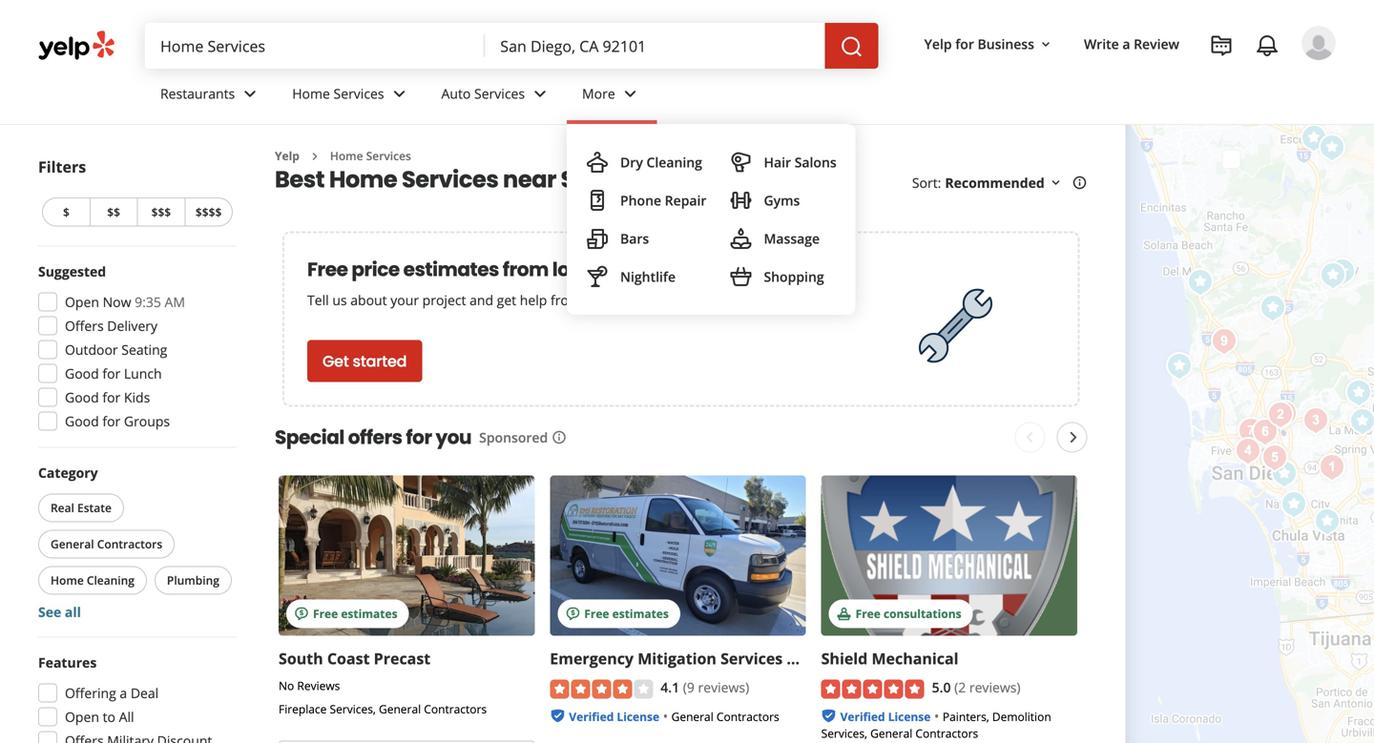 Task type: describe. For each thing, give the bounding box(es) containing it.
contractors down "4.1 (9 reviews)"
[[717, 709, 780, 725]]

hair
[[764, 153, 791, 171]]

mitigation
[[638, 649, 717, 669]]

24 chevron down v2 image for restaurants
[[239, 82, 262, 105]]

pcd remodeling image
[[1161, 347, 1199, 386]]

24 happy hour v2 image
[[586, 265, 609, 288]]

none field address, neighborhood, city, state or zip
[[485, 23, 825, 69]]

free estimates link for south coast precast
[[279, 476, 535, 636]]

free estimates for emergency mitigation services restoration
[[584, 606, 669, 622]]

mechanical
[[872, 649, 959, 669]]

emergency
[[550, 649, 634, 669]]

verified license for shield
[[841, 709, 931, 725]]

henry's professional painting image
[[1344, 403, 1375, 441]]

home inside business categories element
[[292, 85, 330, 103]]

general inside south coast precast no reviews fireplace services, general contractors
[[379, 701, 421, 717]]

offering a deal
[[65, 684, 159, 703]]

she fixed it image
[[1262, 396, 1300, 434]]

offers
[[65, 317, 104, 335]]

license for mechanical
[[888, 709, 931, 725]]

92101
[[724, 164, 781, 196]]

estate
[[77, 500, 112, 516]]

2 day's painting image
[[1266, 455, 1304, 493]]

24 massage v2 image
[[730, 227, 753, 250]]

tell
[[307, 291, 329, 309]]

painters,
[[943, 709, 990, 725]]

9:35
[[135, 293, 161, 311]]

dry cleaning
[[620, 153, 702, 171]]

yelp for business
[[925, 35, 1035, 53]]

near
[[503, 164, 556, 196]]

see
[[38, 603, 61, 621]]

emergency mitigation services restoration image
[[1254, 289, 1293, 327]]

to
[[103, 708, 115, 726]]

phone repair
[[620, 191, 707, 210]]

data
[[1253, 732, 1273, 743]]

yelp for business button
[[917, 27, 1061, 61]]

map data button
[[1232, 731, 1273, 744]]

map region
[[1074, 119, 1375, 744]]

24 chevron down v2 image for more
[[619, 82, 642, 105]]

best
[[275, 164, 325, 196]]

see all
[[38, 603, 81, 621]]

search as map move
[[1249, 149, 1375, 167]]

auto services
[[442, 85, 525, 103]]

started
[[353, 351, 407, 372]]

contractors inside south coast precast no reviews fireplace services, general contractors
[[424, 701, 487, 717]]

yelp link
[[275, 148, 300, 164]]

for for business
[[956, 35, 974, 53]]

auto services link
[[426, 69, 567, 124]]

get started button
[[307, 340, 422, 382]]

cleaning for dry cleaning
[[647, 153, 702, 171]]

precision home improvement services image
[[1266, 395, 1304, 433]]

open for open now 9:35 am
[[65, 293, 99, 311]]

services down "home services" link
[[366, 148, 411, 164]]

4.1
[[661, 679, 680, 697]]

general contractors inside button
[[51, 536, 162, 552]]

zoom out image
[[1364, 237, 1375, 260]]

recommended button
[[945, 174, 1064, 192]]

generation contracting and emergency services inc image
[[1324, 253, 1362, 291]]

16 verified v2 image for shield mechanical
[[821, 709, 837, 724]]

16 free consultations v2 image
[[837, 607, 852, 622]]

good for good for kids
[[65, 388, 99, 407]]

mbk - my bath and kitchen image
[[1182, 263, 1220, 302]]

24 salon v2 image
[[730, 151, 753, 174]]

special
[[275, 424, 344, 451]]

open now 9:35 am
[[65, 293, 185, 311]]

gyms
[[764, 191, 800, 210]]

recommended
[[945, 174, 1045, 192]]

phone repair link
[[578, 181, 714, 220]]

precast
[[374, 649, 431, 669]]

your
[[391, 291, 419, 309]]

consultations
[[884, 606, 962, 622]]

24 shopping v2 image
[[730, 265, 753, 288]]

things to do, nail salons, plumbers text field
[[145, 23, 485, 69]]

1 vertical spatial home services
[[330, 148, 411, 164]]

home services link
[[277, 69, 426, 124]]

search image
[[841, 35, 863, 58]]

good for lunch
[[65, 365, 162, 383]]

reviews) for mitigation
[[698, 679, 750, 697]]

seating
[[121, 341, 167, 359]]

handyman dave image
[[1314, 449, 1352, 487]]

report a map link
[[1322, 732, 1375, 743]]

repair
[[665, 191, 707, 210]]

san
[[561, 164, 605, 196]]

(9
[[683, 679, 695, 697]]

a for offering
[[120, 684, 127, 703]]

16 verified v2 image for emergency mitigation services restoration
[[550, 709, 565, 724]]

5.0
[[932, 679, 951, 697]]

apple l. image
[[1302, 26, 1336, 60]]

free price estimates from local handymen image
[[908, 278, 1004, 374]]

group containing category
[[34, 463, 237, 622]]

services down things to do, nail salons, plumbers field
[[334, 85, 384, 103]]

contractors inside button
[[97, 536, 162, 552]]

sponsored
[[479, 428, 548, 447]]

underwood painting image
[[1340, 374, 1375, 412]]

free consultations
[[856, 606, 962, 622]]

16 chevron down v2 image for recommended
[[1049, 175, 1064, 191]]

fireplace
[[279, 701, 327, 717]]

free for south coast precast
[[313, 606, 338, 622]]

home cleaning button
[[38, 567, 147, 595]]

as
[[1295, 149, 1309, 167]]

nightlife
[[620, 268, 676, 286]]

group containing features
[[32, 653, 237, 744]]

massage
[[764, 230, 820, 248]]

open to all
[[65, 708, 134, 726]]

emergency mitigation services restoration
[[550, 649, 877, 669]]

terms
[[1284, 732, 1311, 743]]

lunch
[[124, 365, 162, 383]]

24 bars v2 image
[[586, 227, 609, 250]]

write a review link
[[1077, 27, 1187, 61]]

0 vertical spatial from
[[503, 256, 549, 283]]

am
[[165, 293, 185, 311]]

reviews) for mechanical
[[970, 679, 1021, 697]]

home cleaning
[[51, 573, 135, 588]]

none field things to do, nail salons, plumbers
[[145, 23, 485, 69]]

search
[[1249, 149, 1291, 167]]

4.1 star rating image
[[550, 680, 653, 699]]

24 chevron down v2 image for auto services
[[529, 82, 552, 105]]

contractors inside painters, demolition services, general contractors
[[916, 726, 979, 741]]

more link
[[567, 69, 657, 124]]

shield mechanical
[[821, 649, 959, 669]]

open for open to all
[[65, 708, 99, 726]]

5 star rating image
[[821, 680, 925, 699]]

suggested
[[38, 262, 106, 281]]

$ button
[[42, 198, 89, 227]]

general inside button
[[51, 536, 94, 552]]

verified license button for emergency
[[569, 707, 660, 725]]

previous image
[[1019, 426, 1041, 449]]

outdoor seating
[[65, 341, 167, 359]]

$$$ button
[[137, 198, 184, 227]]

$$ button
[[89, 198, 137, 227]]

general down the (9
[[672, 709, 714, 725]]

reviews
[[297, 678, 340, 694]]

map
[[1232, 732, 1251, 743]]

24 dry cleaning v2 image
[[586, 151, 609, 174]]

eight five eight industries image
[[1233, 412, 1271, 451]]

verified license for emergency
[[569, 709, 660, 725]]

16 info v2 image
[[1073, 175, 1088, 191]]

terms link
[[1284, 732, 1311, 743]]

chris professional handyman service image
[[1256, 439, 1295, 477]]

home services inside business categories element
[[292, 85, 384, 103]]

emergency mitigation services restoration link
[[550, 649, 877, 669]]

home inside button
[[51, 573, 84, 588]]

license for mitigation
[[617, 709, 660, 725]]

4.1 (9 reviews)
[[661, 679, 750, 697]]



Task type: vqa. For each thing, say whether or not it's contained in the screenshot.
Ellen's link
no



Task type: locate. For each thing, give the bounding box(es) containing it.
1 horizontal spatial free estimates
[[584, 606, 669, 622]]

24 chevron down v2 image
[[239, 82, 262, 105], [388, 82, 411, 105], [529, 82, 552, 105], [619, 82, 642, 105]]

move
[[1344, 149, 1375, 167]]

menu inside business categories element
[[567, 124, 856, 315]]

1 horizontal spatial yelp
[[925, 35, 952, 53]]

0 vertical spatial yelp
[[925, 35, 952, 53]]

2 verified from the left
[[841, 709, 885, 725]]

0 horizontal spatial verified license button
[[569, 707, 660, 725]]

plumbing
[[167, 573, 219, 588]]

1 vertical spatial services,
[[821, 726, 868, 741]]

now
[[103, 293, 131, 311]]

1 good from the top
[[65, 365, 99, 383]]

estimates up project
[[403, 256, 499, 283]]

1 vertical spatial a
[[120, 684, 127, 703]]

barney's handyman service image
[[1247, 413, 1285, 451]]

a right report
[[1353, 732, 1358, 743]]

price
[[352, 256, 400, 283]]

reviews) down emergency mitigation services restoration
[[698, 679, 750, 697]]

verified license button
[[569, 707, 660, 725], [841, 707, 931, 725]]

24 chevron down v2 image left auto
[[388, 82, 411, 105]]

24 chevron down v2 image inside more link
[[619, 82, 642, 105]]

0 horizontal spatial from
[[503, 256, 549, 283]]

1 horizontal spatial license
[[888, 709, 931, 725]]

16 free estimates v2 image
[[565, 607, 581, 622]]

verified license down 4.1 star rating image
[[569, 709, 660, 725]]

0 vertical spatial 16 chevron down v2 image
[[1038, 37, 1054, 52]]

1 vertical spatial general contractors
[[672, 709, 780, 725]]

16 chevron down v2 image right business
[[1038, 37, 1054, 52]]

services, inside painters, demolition services, general contractors
[[821, 726, 868, 741]]

1 license from the left
[[617, 709, 660, 725]]

good for good for groups
[[65, 412, 99, 430]]

verified for shield
[[841, 709, 885, 725]]

1 vertical spatial map
[[1361, 732, 1375, 743]]

south coast precast image
[[1309, 503, 1347, 541]]

yelp for yelp for business
[[925, 35, 952, 53]]

user actions element
[[909, 24, 1363, 141]]

0 vertical spatial a
[[1123, 35, 1131, 53]]

16 chevron down v2 image inside recommended 'popup button'
[[1049, 175, 1064, 191]]

1 verified license from the left
[[569, 709, 660, 725]]

project
[[423, 291, 466, 309]]

license down 5 star rating image
[[888, 709, 931, 725]]

delivery
[[107, 317, 158, 335]]

estimates for emergency mitigation services restoration
[[612, 606, 669, 622]]

0 horizontal spatial free estimates
[[313, 606, 398, 622]]

contractors down painters,
[[916, 726, 979, 741]]

3 24 chevron down v2 image from the left
[[529, 82, 552, 105]]

verified license down 5 star rating image
[[841, 709, 931, 725]]

free price estimates from local handymen tell us about your project and get help from sponsored businesses.
[[307, 256, 727, 309]]

16 verified v2 image down 5 star rating image
[[821, 709, 837, 724]]

see all button
[[38, 603, 81, 621]]

license down 4.1 star rating image
[[617, 709, 660, 725]]

south coast precast no reviews fireplace services, general contractors
[[279, 649, 487, 717]]

general contractors down "4.1 (9 reviews)"
[[672, 709, 780, 725]]

1 horizontal spatial general contractors
[[672, 709, 780, 725]]

services, inside south coast precast no reviews fireplace services, general contractors
[[330, 701, 376, 717]]

business
[[978, 35, 1035, 53]]

0 vertical spatial good
[[65, 365, 99, 383]]

1 free estimates from the left
[[313, 606, 398, 622]]

free right 16 free consultations v2 image
[[856, 606, 881, 622]]

2 horizontal spatial a
[[1353, 732, 1358, 743]]

1 horizontal spatial free estimates link
[[550, 476, 806, 636]]

coast
[[327, 649, 370, 669]]

for for groups
[[102, 412, 121, 430]]

good down good for kids
[[65, 412, 99, 430]]

general contractors down estate
[[51, 536, 162, 552]]

shield mechanical image
[[1275, 486, 1314, 524]]

real estate button
[[38, 494, 124, 523]]

16 free estimates v2 image
[[294, 607, 309, 622]]

1 horizontal spatial verified license button
[[841, 707, 931, 725]]

16 chevron down v2 image for yelp for business
[[1038, 37, 1054, 52]]

0 vertical spatial map
[[1312, 149, 1340, 167]]

free estimates link for emergency mitigation services restoration
[[550, 476, 806, 636]]

1 open from the top
[[65, 293, 99, 311]]

and
[[470, 291, 494, 309]]

open down offering on the left of the page
[[65, 708, 99, 726]]

1 free estimates link from the left
[[279, 476, 535, 636]]

16 chevron right v2 image
[[307, 149, 322, 164]]

verified for emergency
[[569, 709, 614, 725]]

best home services near san diego, ca 92101
[[275, 164, 781, 196]]

offers delivery
[[65, 317, 158, 335]]

notifications image
[[1256, 34, 1279, 57]]

2 open from the top
[[65, 708, 99, 726]]

nightlife link
[[578, 258, 714, 296]]

2 free estimates from the left
[[584, 606, 669, 622]]

0 horizontal spatial reviews)
[[698, 679, 750, 697]]

services up "4.1 (9 reviews)"
[[721, 649, 783, 669]]

good for good for lunch
[[65, 365, 99, 383]]

estimates
[[403, 256, 499, 283], [341, 606, 398, 622], [612, 606, 669, 622]]

verified license button down 4.1 star rating image
[[569, 707, 660, 725]]

free estimates for south coast precast
[[313, 606, 398, 622]]

1 vertical spatial 16 chevron down v2 image
[[1049, 175, 1064, 191]]

group containing suggested
[[32, 262, 237, 437]]

general down precast on the left bottom of page
[[379, 701, 421, 717]]

write
[[1084, 35, 1119, 53]]

estimates up mitigation at bottom
[[612, 606, 669, 622]]

south coast precast link
[[279, 649, 431, 669]]

painters, demolition services, general contractors
[[821, 709, 1052, 741]]

24 chevron down v2 image right the auto services
[[529, 82, 552, 105]]

shield
[[821, 649, 868, 669]]

16 chevron down v2 image inside yelp for business button
[[1038, 37, 1054, 52]]

google image
[[1131, 719, 1194, 744]]

1 horizontal spatial verified license
[[841, 709, 931, 725]]

1 verified license button from the left
[[569, 707, 660, 725]]

1 vertical spatial cleaning
[[87, 573, 135, 588]]

restaurants link
[[145, 69, 277, 124]]

for for lunch
[[102, 365, 121, 383]]

cleaning up phone repair
[[647, 153, 702, 171]]

1 verified from the left
[[569, 709, 614, 725]]

general
[[51, 536, 94, 552], [379, 701, 421, 717], [672, 709, 714, 725], [871, 726, 913, 741]]

for inside button
[[956, 35, 974, 53]]

offers
[[348, 424, 402, 451]]

hair salons link
[[722, 143, 844, 181]]

2 license from the left
[[888, 709, 931, 725]]

16 verified v2 image down 4.1 star rating image
[[550, 709, 565, 724]]

sponsored
[[585, 291, 651, 309]]

special offers for you
[[275, 424, 472, 451]]

general down 5 star rating image
[[871, 726, 913, 741]]

0 horizontal spatial map
[[1312, 149, 1340, 167]]

yelp left 16 chevron right v2 image
[[275, 148, 300, 164]]

2 reviews) from the left
[[970, 679, 1021, 697]]

1 vertical spatial from
[[551, 291, 581, 309]]

2 24 chevron down v2 image from the left
[[388, 82, 411, 105]]

2 vertical spatial good
[[65, 412, 99, 430]]

us
[[332, 291, 347, 309]]

for for kids
[[102, 388, 121, 407]]

map data
[[1232, 732, 1273, 743]]

features
[[38, 654, 97, 672]]

pickleball builders image
[[1296, 119, 1334, 157]]

free estimates up south coast precast link at the bottom of page
[[313, 606, 398, 622]]

1 horizontal spatial map
[[1361, 732, 1375, 743]]

free for emergency mitigation services restoration
[[584, 606, 609, 622]]

estimates up south coast precast link at the bottom of page
[[341, 606, 398, 622]]

good down good for lunch
[[65, 388, 99, 407]]

plumbing button
[[155, 567, 232, 595]]

services left near on the top of page
[[402, 164, 499, 196]]

about
[[351, 291, 387, 309]]

None search field
[[145, 23, 879, 69]]

phone
[[620, 191, 662, 210]]

verified down 4.1 star rating image
[[569, 709, 614, 725]]

a for report
[[1353, 732, 1358, 743]]

4 24 chevron down v2 image from the left
[[619, 82, 642, 105]]

free consultations link
[[821, 476, 1078, 636]]

0 horizontal spatial a
[[120, 684, 127, 703]]

for up good for kids
[[102, 365, 121, 383]]

a right write
[[1123, 35, 1131, 53]]

general inside painters, demolition services, general contractors
[[871, 726, 913, 741]]

projects image
[[1210, 34, 1233, 57]]

0 horizontal spatial services,
[[330, 701, 376, 717]]

business categories element
[[145, 69, 1336, 315]]

0 vertical spatial home services
[[292, 85, 384, 103]]

verified license button for shield
[[841, 707, 931, 725]]

reviews) right the (2
[[970, 679, 1021, 697]]

0 vertical spatial general contractors
[[51, 536, 162, 552]]

2 free estimates link from the left
[[550, 476, 806, 636]]

1 vertical spatial yelp
[[275, 148, 300, 164]]

5.0 (2 reviews)
[[932, 679, 1021, 697]]

estimates for south coast precast
[[341, 606, 398, 622]]

next image
[[1062, 426, 1085, 449]]

1 horizontal spatial verified
[[841, 709, 885, 725]]

home services
[[292, 85, 384, 103], [330, 148, 411, 164]]

$$$$ button
[[184, 198, 233, 227]]

yelp left business
[[925, 35, 952, 53]]

map for as
[[1312, 149, 1340, 167]]

yelp for yelp link
[[275, 148, 300, 164]]

real
[[51, 500, 74, 516]]

businesses.
[[655, 291, 727, 309]]

deal
[[131, 684, 159, 703]]

contractors down estate
[[97, 536, 162, 552]]

a left the deal
[[120, 684, 127, 703]]

ca
[[686, 164, 719, 196]]

home services right 16 chevron right v2 image
[[330, 148, 411, 164]]

filters
[[38, 157, 86, 177]]

1 vertical spatial good
[[65, 388, 99, 407]]

0 vertical spatial open
[[65, 293, 99, 311]]

$$$$
[[196, 204, 222, 220]]

menu
[[567, 124, 856, 315]]

good down outdoor
[[65, 365, 99, 383]]

1 24 chevron down v2 image from the left
[[239, 82, 262, 105]]

home services down things to do, nail salons, plumbers text box
[[292, 85, 384, 103]]

1 horizontal spatial 16 verified v2 image
[[821, 709, 837, 724]]

map for a
[[1361, 732, 1375, 743]]

1 vertical spatial open
[[65, 708, 99, 726]]

verified down 5 star rating image
[[841, 709, 885, 725]]

monarca painting image
[[1314, 129, 1352, 167]]

1 horizontal spatial from
[[551, 291, 581, 309]]

south
[[279, 649, 323, 669]]

24 chevron down v2 image inside restaurants link
[[239, 82, 262, 105]]

group
[[1354, 186, 1375, 270], [32, 262, 237, 437], [34, 463, 237, 622], [32, 653, 237, 744]]

dry cleaning link
[[578, 143, 714, 181]]

get
[[323, 351, 349, 372]]

1 horizontal spatial cleaning
[[647, 153, 702, 171]]

0 horizontal spatial estimates
[[341, 606, 398, 622]]

2 good from the top
[[65, 388, 99, 407]]

for left you on the bottom left of page
[[406, 424, 432, 451]]

0 vertical spatial cleaning
[[647, 153, 702, 171]]

2 verified license from the left
[[841, 709, 931, 725]]

for down good for lunch
[[102, 388, 121, 407]]

diego,
[[609, 164, 681, 196]]

map right report
[[1361, 732, 1375, 743]]

2 16 verified v2 image from the left
[[821, 709, 837, 724]]

from up help
[[503, 256, 549, 283]]

24 chevron down v2 image inside "home services" link
[[388, 82, 411, 105]]

home
[[292, 85, 330, 103], [330, 148, 363, 164], [329, 164, 397, 196], [51, 573, 84, 588]]

estimates inside 'free price estimates from local handymen tell us about your project and get help from sponsored businesses.'
[[403, 256, 499, 283]]

1 16 verified v2 image from the left
[[550, 709, 565, 724]]

free inside 'free price estimates from local handymen tell us about your project and get help from sponsored businesses.'
[[307, 256, 348, 283]]

cleaning down 'general contractors' button
[[87, 573, 135, 588]]

1 horizontal spatial reviews)
[[970, 679, 1021, 697]]

services right auto
[[474, 85, 525, 103]]

24 gyms v2 image
[[730, 189, 753, 212]]

for down good for kids
[[102, 412, 121, 430]]

map
[[1312, 149, 1340, 167], [1361, 732, 1375, 743]]

cleaning inside button
[[87, 573, 135, 588]]

0 horizontal spatial free estimates link
[[279, 476, 535, 636]]

services, down 5 star rating image
[[821, 726, 868, 741]]

no
[[279, 678, 294, 694]]

yelp
[[925, 35, 952, 53], [275, 148, 300, 164]]

2 horizontal spatial estimates
[[612, 606, 669, 622]]

0 horizontal spatial verified
[[569, 709, 614, 725]]

help
[[520, 291, 547, 309]]

16 verified v2 image
[[550, 709, 565, 724], [821, 709, 837, 724]]

simple pro handyman image
[[1297, 402, 1336, 440]]

0 horizontal spatial 16 verified v2 image
[[550, 709, 565, 724]]

zoom in image
[[1364, 194, 1375, 217]]

yelp inside button
[[925, 35, 952, 53]]

free for shield mechanical
[[856, 606, 881, 622]]

(2
[[955, 679, 966, 697]]

free right 16 free estimates v2 icon
[[313, 606, 338, 622]]

absolutely clean agency image
[[1206, 323, 1244, 361]]

menu containing dry cleaning
[[567, 124, 856, 315]]

24 chevron down v2 image right more
[[619, 82, 642, 105]]

free estimates right 16 free estimates v2 image
[[584, 606, 669, 622]]

open up offers
[[65, 293, 99, 311]]

2 verified license button from the left
[[841, 707, 931, 725]]

1 none field from the left
[[145, 23, 485, 69]]

for left business
[[956, 35, 974, 53]]

hair salons
[[764, 153, 837, 171]]

1 reviews) from the left
[[698, 679, 750, 697]]

2 none field from the left
[[485, 23, 825, 69]]

24 chevron down v2 image inside auto services link
[[529, 82, 552, 105]]

report a map
[[1322, 732, 1375, 743]]

free up tell on the left of the page
[[307, 256, 348, 283]]

24 chevron down v2 image right restaurants
[[239, 82, 262, 105]]

0 horizontal spatial general contractors
[[51, 536, 162, 552]]

1 horizontal spatial a
[[1123, 35, 1131, 53]]

kids
[[124, 388, 150, 407]]

0 vertical spatial services,
[[330, 701, 376, 717]]

review
[[1134, 35, 1180, 53]]

a inside group
[[120, 684, 127, 703]]

all
[[119, 708, 134, 726]]

3 good from the top
[[65, 412, 99, 430]]

map right as
[[1312, 149, 1340, 167]]

massage link
[[722, 220, 844, 258]]

general down real estate button at the bottom
[[51, 536, 94, 552]]

free right 16 free estimates v2 image
[[584, 606, 609, 622]]

groups
[[124, 412, 170, 430]]

report
[[1322, 732, 1351, 743]]

from
[[503, 256, 549, 283], [551, 291, 581, 309]]

1 horizontal spatial services,
[[821, 726, 868, 741]]

from down local on the left of the page
[[551, 291, 581, 309]]

0 horizontal spatial verified license
[[569, 709, 660, 725]]

address, neighborhood, city, state or zip text field
[[485, 23, 825, 69]]

remodel works bath & kitchen design of san diego image
[[1315, 257, 1353, 295]]

verified license button down 5 star rating image
[[841, 707, 931, 725]]

general contractors
[[51, 536, 162, 552], [672, 709, 780, 725]]

0 horizontal spatial cleaning
[[87, 573, 135, 588]]

16 info v2 image
[[552, 430, 567, 445]]

contractors down precast on the left bottom of page
[[424, 701, 487, 717]]

24 phone repair v2 image
[[586, 189, 609, 212]]

verified license
[[569, 709, 660, 725], [841, 709, 931, 725]]

services,
[[330, 701, 376, 717], [821, 726, 868, 741]]

services, down reviews
[[330, 701, 376, 717]]

honest handyman image
[[1230, 432, 1268, 471]]

cleaning for home cleaning
[[87, 573, 135, 588]]

0 horizontal spatial license
[[617, 709, 660, 725]]

2 vertical spatial a
[[1353, 732, 1358, 743]]

1 horizontal spatial estimates
[[403, 256, 499, 283]]

cleaning inside business categories element
[[647, 153, 702, 171]]

16 chevron down v2 image
[[1038, 37, 1054, 52], [1049, 175, 1064, 191]]

general contractors button
[[38, 530, 175, 559]]

0 horizontal spatial yelp
[[275, 148, 300, 164]]

contractors
[[97, 536, 162, 552], [424, 701, 487, 717], [717, 709, 780, 725], [916, 726, 979, 741]]

16 chevron down v2 image left 16 info v2 icon
[[1049, 175, 1064, 191]]

reviews)
[[698, 679, 750, 697], [970, 679, 1021, 697]]

None field
[[145, 23, 485, 69], [485, 23, 825, 69]]

dry
[[620, 153, 643, 171]]

demolition
[[993, 709, 1052, 725]]

handymen
[[602, 256, 709, 283]]

24 chevron down v2 image for home services
[[388, 82, 411, 105]]

a for write
[[1123, 35, 1131, 53]]



